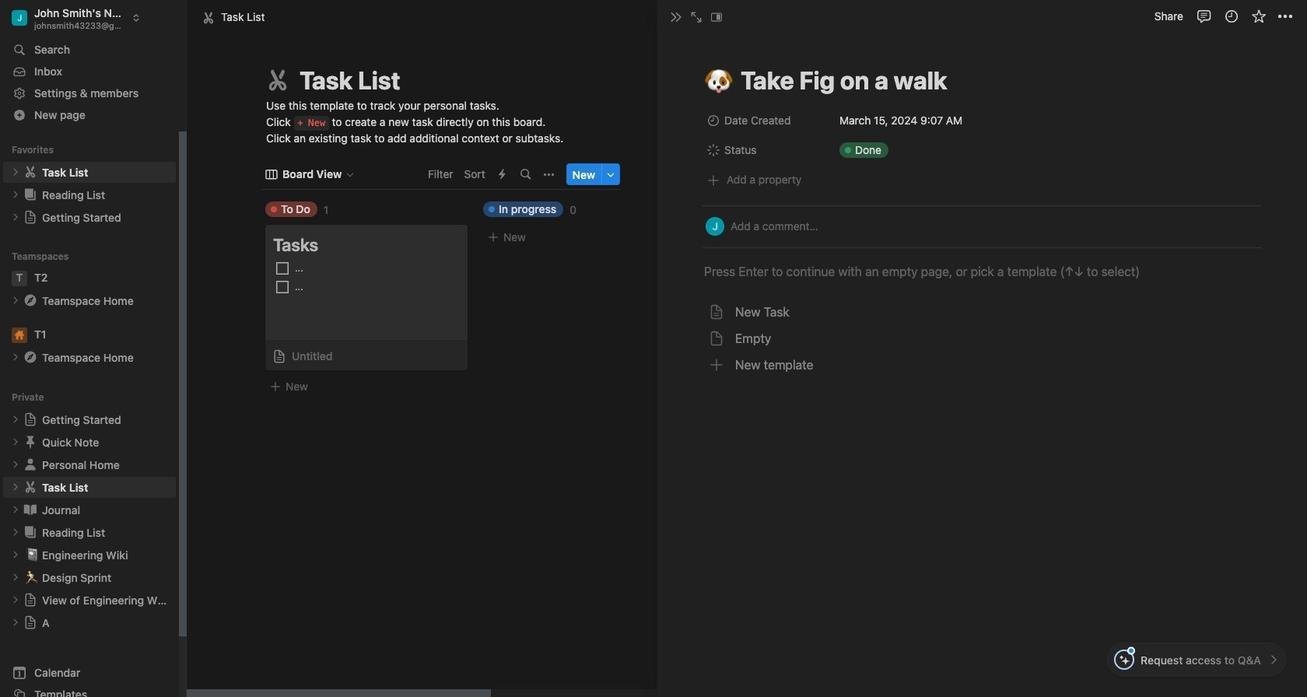 Task type: vqa. For each thing, say whether or not it's contained in the screenshot.
Favorite ICON
yes



Task type: locate. For each thing, give the bounding box(es) containing it.
4 open image from the top
[[11, 353, 20, 362]]

🐶 image
[[705, 62, 733, 99]]

5 open image from the top
[[11, 438, 20, 447]]

6 open image from the top
[[11, 596, 20, 605]]

menu
[[703, 300, 1262, 378]]

7 open image from the top
[[11, 483, 20, 492]]

open image
[[11, 168, 20, 177], [11, 190, 20, 199], [11, 213, 20, 222], [11, 353, 20, 362], [11, 438, 20, 447], [11, 460, 20, 469], [11, 483, 20, 492], [11, 573, 20, 582], [11, 618, 20, 627]]

5 open image from the top
[[11, 550, 20, 560]]

open image
[[11, 296, 20, 305], [11, 415, 20, 424], [11, 505, 20, 515], [11, 528, 20, 537], [11, 550, 20, 560], [11, 596, 20, 605]]

🏃 image
[[25, 568, 39, 586]]

6 open image from the top
[[11, 460, 20, 469]]

updates image
[[1224, 9, 1239, 24]]

change page icon image
[[264, 66, 292, 94], [23, 164, 38, 180], [23, 187, 38, 203], [23, 210, 37, 224], [23, 293, 38, 308], [23, 350, 38, 365], [23, 413, 37, 427], [23, 434, 38, 450], [23, 457, 38, 473], [23, 480, 38, 495], [23, 502, 38, 518], [23, 525, 38, 540], [23, 593, 37, 607], [23, 616, 37, 630]]

menu inside side peek region
[[703, 300, 1262, 378]]

favorite image
[[1251, 9, 1267, 24]]

row
[[703, 108, 1262, 137], [703, 137, 1262, 167]]

3 open image from the top
[[11, 505, 20, 515]]

2 row from the top
[[703, 137, 1262, 167]]

8 open image from the top
[[11, 573, 20, 582]]

3 open image from the top
[[11, 213, 20, 222]]

9 open image from the top
[[11, 618, 20, 627]]

comments image
[[1197, 9, 1212, 24]]

2 open image from the top
[[11, 415, 20, 424]]

create and view automations image
[[499, 169, 506, 180]]

t image
[[12, 271, 27, 286]]



Task type: describe. For each thing, give the bounding box(es) containing it.
1 open image from the top
[[11, 296, 20, 305]]

close image
[[670, 11, 683, 23]]

1 open image from the top
[[11, 168, 20, 177]]

side peek region
[[653, 0, 1307, 697]]

📓 image
[[25, 546, 39, 564]]

page properties table
[[703, 108, 1262, 167]]

updates image
[[1225, 10, 1241, 25]]

1 row from the top
[[703, 108, 1262, 137]]

favorited image
[[1253, 10, 1268, 25]]

open in full page image
[[690, 11, 703, 23]]

2 open image from the top
[[11, 190, 20, 199]]

4 open image from the top
[[11, 528, 20, 537]]



